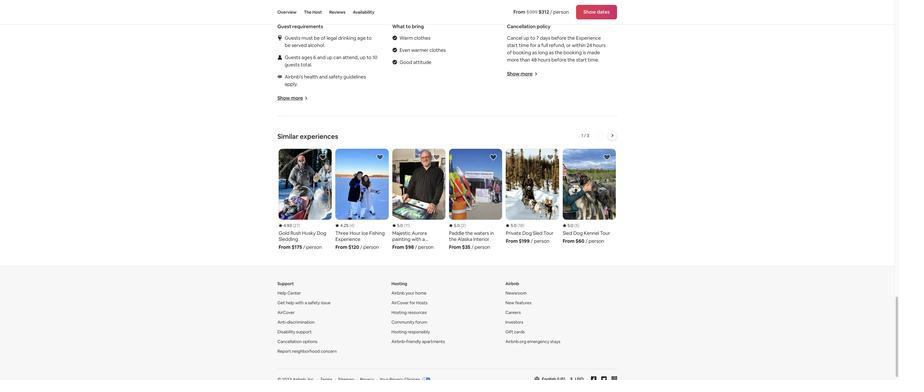 Task type: locate. For each thing, give the bounding box(es) containing it.
1 horizontal spatial start
[[576, 57, 587, 63]]

neighborhood
[[292, 349, 320, 354]]

person for from $98 / person
[[418, 244, 434, 250]]

0 vertical spatial hosting
[[392, 281, 407, 287]]

0 horizontal spatial of
[[321, 35, 326, 41]]

days
[[540, 35, 550, 41]]

up up "time"
[[524, 35, 529, 41]]

/ inside 'sled dog kennel tour' group
[[586, 238, 588, 244]]

more
[[507, 57, 519, 63], [521, 71, 533, 77], [291, 95, 303, 101]]

from for from $199 / person
[[506, 238, 518, 244]]

as up 48
[[532, 49, 537, 56]]

1 vertical spatial show
[[507, 71, 520, 77]]

safety down guests ages 6 and up can attend, up to 10 guests total.
[[329, 74, 342, 80]]

1 vertical spatial cancellation
[[277, 339, 302, 344]]

cancellation down the disability
[[277, 339, 302, 344]]

( inside three hour ice fishing experience group
[[350, 223, 351, 228]]

( inside 'sled dog kennel tour' group
[[574, 223, 576, 228]]

0 horizontal spatial show
[[277, 95, 290, 101]]

2 guests from the top
[[285, 54, 301, 61]]

0 vertical spatial show more
[[507, 71, 533, 77]]

from left $175
[[279, 244, 291, 250]]

must
[[302, 35, 313, 41]]

0 vertical spatial guests
[[285, 35, 301, 41]]

) right 4.25
[[353, 223, 355, 228]]

cancellation up cancel
[[507, 23, 536, 30]]

person inside private dog sled tour group
[[534, 238, 550, 244]]

0 vertical spatial aircover
[[392, 300, 409, 306]]

person for from $175 / person
[[306, 244, 322, 250]]

/ right $175
[[303, 244, 305, 250]]

1 vertical spatial the
[[555, 49, 562, 56]]

as right long
[[549, 49, 554, 56]]

up inside cancel up to 7 days before the experience start time for a full refund, or within 24 hours of booking as long as the booking is made more than 48 hours before the start time.
[[524, 35, 529, 41]]

2 horizontal spatial more
[[521, 71, 533, 77]]

( inside paddle the waters in the alaska interior group
[[461, 223, 462, 228]]

cancellation policy
[[507, 23, 551, 30]]

0 vertical spatial and
[[317, 54, 326, 61]]

to left know
[[300, 8, 307, 17]]

0 vertical spatial cancellation
[[507, 23, 536, 30]]

0 horizontal spatial airbnb
[[392, 290, 405, 296]]

person inside gold rush husky dog sledding group
[[306, 244, 322, 250]]

( inside private dog sled tour group
[[518, 223, 519, 228]]

start down is
[[576, 57, 587, 63]]

disability
[[277, 329, 295, 335]]

full
[[541, 42, 548, 49]]

get help with a safety issue
[[277, 300, 331, 306]]

0 vertical spatial of
[[321, 35, 326, 41]]

5 ( from the left
[[518, 223, 519, 228]]

2 horizontal spatial show
[[583, 9, 596, 15]]

and inside guests ages 6 and up can attend, up to 10 guests total.
[[317, 54, 326, 61]]

1 horizontal spatial of
[[507, 49, 512, 56]]

guests up served on the left of the page
[[285, 35, 301, 41]]

from for from $389 $312 / person
[[514, 9, 525, 15]]

1 vertical spatial show more
[[277, 95, 303, 101]]

2 horizontal spatial up
[[524, 35, 529, 41]]

long
[[538, 49, 548, 56]]

/ right the $98 on the bottom left of page
[[415, 244, 417, 250]]

5.0 inside 'sled dog kennel tour' group
[[568, 223, 573, 228]]

report neighborhood concern
[[277, 349, 337, 354]]

from left $35
[[449, 244, 461, 250]]

the down "refund," at top right
[[555, 49, 562, 56]]

up right attend,
[[360, 54, 366, 61]]

1 hosting from the top
[[392, 281, 407, 287]]

stays
[[550, 339, 560, 344]]

0 horizontal spatial show more
[[277, 95, 303, 101]]

1 horizontal spatial cancellation
[[507, 23, 536, 30]]

2 save this experience image from the left
[[376, 154, 384, 161]]

careers link
[[506, 310, 521, 315]]

1 horizontal spatial save this experience image
[[490, 154, 497, 161]]

5.0 for $60
[[568, 223, 573, 228]]

0 vertical spatial before
[[551, 35, 566, 41]]

before down "refund," at top right
[[551, 57, 567, 63]]

0 horizontal spatial as
[[532, 49, 537, 56]]

2 hosting from the top
[[392, 310, 407, 315]]

support
[[277, 281, 294, 287]]

similar experiences
[[277, 132, 338, 141]]

gift cards
[[506, 329, 525, 335]]

2 vertical spatial more
[[291, 95, 303, 101]]

) up '$199'
[[523, 223, 524, 228]]

guests inside guests must be of legal drinking age to be served alcohol.
[[285, 35, 301, 41]]

for down 7
[[530, 42, 537, 49]]

/ for from $35 / person
[[472, 244, 474, 250]]

1 vertical spatial start
[[576, 57, 587, 63]]

get
[[277, 300, 285, 306]]

2 horizontal spatial save this experience image
[[547, 154, 554, 161]]

home
[[415, 290, 427, 296]]

( for $60
[[574, 223, 576, 228]]

2 save this experience image from the left
[[490, 154, 497, 161]]

availability
[[353, 9, 375, 15]]

aircover
[[392, 300, 409, 306], [277, 310, 295, 315]]

6 ) from the left
[[578, 223, 579, 228]]

4 ) from the left
[[464, 223, 466, 228]]

more down apply.
[[291, 95, 303, 101]]

1 ) from the left
[[299, 223, 300, 228]]

start down cancel
[[507, 42, 518, 49]]

start
[[507, 42, 518, 49], [576, 57, 587, 63]]

0 horizontal spatial hours
[[538, 57, 550, 63]]

save this experience image inside three hour ice fishing experience group
[[376, 154, 384, 161]]

the down or
[[568, 57, 575, 63]]

1 horizontal spatial for
[[530, 42, 537, 49]]

(
[[293, 223, 294, 228], [350, 223, 351, 228], [404, 223, 405, 228], [461, 223, 462, 228], [518, 223, 519, 228], [574, 223, 576, 228]]

rating 4.93 out of 5; 27 reviews image
[[279, 223, 300, 228]]

drinking
[[338, 35, 356, 41]]

forum
[[415, 320, 427, 325]]

1 horizontal spatial as
[[549, 49, 554, 56]]

0 vertical spatial for
[[530, 42, 537, 49]]

guests inside guests ages 6 and up can attend, up to 10 guests total.
[[285, 54, 301, 61]]

more inside cancel up to 7 days before the experience start time for a full refund, or within 24 hours of booking as long as the booking is made more than 48 hours before the start time.
[[507, 57, 519, 63]]

to inside guests must be of legal drinking age to be served alcohol.
[[367, 35, 372, 41]]

person inside three hour ice fishing experience group
[[363, 244, 379, 250]]

( inside majestic aurora painting with a professional art coach group
[[404, 223, 405, 228]]

/ right $35
[[472, 244, 474, 250]]

5 ) from the left
[[523, 223, 524, 228]]

0 horizontal spatial for
[[410, 300, 415, 306]]

rating 4.25 out of 5; 4 reviews image
[[336, 223, 355, 228]]

know
[[308, 8, 325, 17]]

more down than on the top right of the page
[[521, 71, 533, 77]]

1 5.0 from the left
[[397, 223, 403, 228]]

0 vertical spatial show
[[583, 9, 596, 15]]

aircover down airbnb your home
[[392, 300, 409, 306]]

( up $60
[[574, 223, 576, 228]]

to left 10 in the left top of the page
[[367, 54, 371, 61]]

person right the $98 on the bottom left of page
[[418, 244, 434, 250]]

booking down or
[[564, 49, 582, 56]]

1 horizontal spatial save this experience image
[[376, 154, 384, 161]]

from left '$199'
[[506, 238, 518, 244]]

1 ( from the left
[[293, 223, 294, 228]]

3 5.0 from the left
[[511, 223, 517, 228]]

investors link
[[506, 320, 523, 325]]

hosting responsibly link
[[392, 329, 430, 335]]

hosting responsibly
[[392, 329, 430, 335]]

48
[[531, 57, 537, 63]]

save this experience image for from $35 / person
[[490, 154, 497, 161]]

from inside paddle the waters in the alaska interior group
[[449, 244, 461, 250]]

) inside three hour ice fishing experience group
[[353, 223, 355, 228]]

from left $120
[[336, 244, 347, 250]]

from for from $175 / person
[[279, 244, 291, 250]]

from left $60
[[563, 238, 575, 244]]

/ right '$199'
[[531, 238, 533, 244]]

5.0
[[397, 223, 403, 228], [454, 223, 460, 228], [511, 223, 517, 228], [568, 223, 573, 228]]

anti-
[[277, 320, 287, 325]]

( inside gold rush husky dog sledding group
[[293, 223, 294, 228]]

4 ( from the left
[[461, 223, 462, 228]]

before
[[551, 35, 566, 41], [551, 57, 567, 63]]

time
[[519, 42, 529, 49]]

save this experience image
[[319, 154, 327, 161], [376, 154, 384, 161], [547, 154, 554, 161]]

1 horizontal spatial airbnb
[[506, 281, 519, 287]]

2 horizontal spatial save this experience image
[[603, 154, 611, 161]]

1 horizontal spatial more
[[507, 57, 519, 63]]

0 horizontal spatial cancellation
[[277, 339, 302, 344]]

a left the full
[[538, 42, 540, 49]]

be up alcohol.
[[314, 35, 320, 41]]

) for $98
[[409, 223, 410, 228]]

1 horizontal spatial aircover
[[392, 300, 409, 306]]

)
[[299, 223, 300, 228], [353, 223, 355, 228], [409, 223, 410, 228], [464, 223, 466, 228], [523, 223, 524, 228], [578, 223, 579, 228]]

save this experience image for from $175 / person
[[319, 154, 327, 161]]

2 ) from the left
[[353, 223, 355, 228]]

person inside paddle the waters in the alaska interior group
[[475, 244, 490, 250]]

3 hosting from the top
[[392, 329, 407, 335]]

1 vertical spatial hosting
[[392, 310, 407, 315]]

person right $120
[[363, 244, 379, 250]]

5.0 left 11
[[397, 223, 403, 228]]

majestic aurora painting with a professional art coach group
[[392, 149, 445, 250]]

0 vertical spatial safety
[[329, 74, 342, 80]]

/ for from $175 / person
[[303, 244, 305, 250]]

0 horizontal spatial booking
[[513, 49, 531, 56]]

person right $35
[[475, 244, 490, 250]]

save this experience image for from $98 / person
[[433, 154, 440, 161]]

from $175 / person
[[279, 244, 322, 250]]

person inside 'sled dog kennel tour' group
[[589, 238, 604, 244]]

/ inside private dog sled tour group
[[531, 238, 533, 244]]

2 vertical spatial show
[[277, 95, 290, 101]]

friendly
[[406, 339, 421, 344]]

1 horizontal spatial a
[[538, 42, 540, 49]]

reviews button
[[329, 0, 346, 24]]

before up "refund," at top right
[[551, 35, 566, 41]]

hosting up airbnb your home
[[392, 281, 407, 287]]

hosting up 'community'
[[392, 310, 407, 315]]

save this experience image inside gold rush husky dog sledding group
[[319, 154, 327, 161]]

help center link
[[277, 290, 301, 296]]

/ for from $98 / person
[[415, 244, 417, 250]]

1 as from the left
[[532, 49, 537, 56]]

4.93 ( 27 )
[[284, 223, 300, 228]]

from left $389
[[514, 9, 525, 15]]

0 horizontal spatial more
[[291, 95, 303, 101]]

2 5.0 from the left
[[454, 223, 460, 228]]

1 horizontal spatial show
[[507, 71, 520, 77]]

( up 'from $35 / person'
[[461, 223, 462, 228]]

booking down "time"
[[513, 49, 531, 56]]

anti-discrimination
[[277, 320, 315, 325]]

( right 4.25
[[350, 223, 351, 228]]

be left served on the left of the page
[[285, 42, 291, 49]]

) inside private dog sled tour group
[[523, 223, 524, 228]]

person for from $120 / person
[[363, 244, 379, 250]]

0 vertical spatial airbnb
[[506, 281, 519, 287]]

5.0 inside paddle the waters in the alaska interior group
[[454, 223, 460, 228]]

attend,
[[343, 54, 359, 61]]

0 horizontal spatial aircover
[[277, 310, 295, 315]]

) for $120
[[353, 223, 355, 228]]

show more down apply.
[[277, 95, 303, 101]]

0 horizontal spatial save this experience image
[[433, 154, 440, 161]]

5.0 ( 5 )
[[568, 223, 579, 228]]

of left legal
[[321, 35, 326, 41]]

aircover for the aircover link
[[277, 310, 295, 315]]

( for $199
[[518, 223, 519, 228]]

5
[[576, 223, 578, 228]]

hours down long
[[538, 57, 550, 63]]

report
[[277, 349, 291, 354]]

1 horizontal spatial show more
[[507, 71, 533, 77]]

0 vertical spatial be
[[314, 35, 320, 41]]

more left than on the top right of the page
[[507, 57, 519, 63]]

hosting
[[392, 281, 407, 287], [392, 310, 407, 315], [392, 329, 407, 335]]

5.0 left 2
[[454, 223, 460, 228]]

gold rush husky dog sledding group
[[279, 149, 332, 250]]

) right 4.93
[[299, 223, 300, 228]]

1 vertical spatial hours
[[538, 57, 550, 63]]

1 vertical spatial before
[[551, 57, 567, 63]]

1 vertical spatial for
[[410, 300, 415, 306]]

up left can
[[327, 54, 332, 61]]

even warmer clothes
[[400, 47, 446, 53]]

guests for guests ages 6 and up can attend, up to 10 guests total.
[[285, 54, 301, 61]]

rating 5.0 out of 5; 5 reviews image
[[563, 223, 579, 228]]

) inside 'sled dog kennel tour' group
[[578, 223, 579, 228]]

to left 7
[[530, 35, 535, 41]]

( up from $199 / person
[[518, 223, 519, 228]]

4 5.0 from the left
[[568, 223, 573, 228]]

clothes up even warmer clothes
[[414, 35, 430, 41]]

4.25
[[340, 223, 349, 228]]

) for $35
[[464, 223, 466, 228]]

0 vertical spatial hours
[[593, 42, 606, 49]]

/ inside majestic aurora painting with a professional art coach group
[[415, 244, 417, 250]]

2 ( from the left
[[350, 223, 351, 228]]

even
[[400, 47, 410, 53]]

6 ( from the left
[[574, 223, 576, 228]]

navigate to twitter image
[[601, 377, 607, 380]]

time.
[[588, 57, 599, 63]]

) inside majestic aurora painting with a professional art coach group
[[409, 223, 410, 228]]

0 vertical spatial start
[[507, 42, 518, 49]]

1 vertical spatial more
[[521, 71, 533, 77]]

1 vertical spatial be
[[285, 42, 291, 49]]

to inside cancel up to 7 days before the experience start time for a full refund, or within 24 hours of booking as long as the booking is made more than 48 hours before the start time.
[[530, 35, 535, 41]]

5.0 for $199
[[511, 223, 517, 228]]

from inside gold rush husky dog sledding group
[[279, 244, 291, 250]]

/ right 1
[[584, 133, 586, 138]]

1 horizontal spatial booking
[[564, 49, 582, 56]]

airbnb left your
[[392, 290, 405, 296]]

paddle the waters in the alaska interior group
[[449, 149, 502, 250]]

aircover up the anti-
[[277, 310, 295, 315]]

3 ( from the left
[[404, 223, 405, 228]]

1 vertical spatial a
[[305, 300, 307, 306]]

0 horizontal spatial start
[[507, 42, 518, 49]]

guests
[[285, 62, 300, 68]]

5.0 inside private dog sled tour group
[[511, 223, 517, 228]]

more for show more link
[[521, 71, 533, 77]]

person
[[553, 9, 569, 15], [534, 238, 550, 244], [589, 238, 604, 244], [306, 244, 322, 250], [363, 244, 379, 250], [418, 244, 434, 250], [475, 244, 490, 250]]

1 horizontal spatial safety
[[329, 74, 342, 80]]

airbnb
[[506, 281, 519, 287], [392, 290, 405, 296]]

7
[[536, 35, 539, 41]]

person right $60
[[589, 238, 604, 244]]

0 vertical spatial a
[[538, 42, 540, 49]]

2 vertical spatial hosting
[[392, 329, 407, 335]]

/ right $60
[[586, 238, 588, 244]]

1 vertical spatial guests
[[285, 54, 301, 61]]

1 vertical spatial airbnb
[[392, 290, 405, 296]]

person right '$199'
[[534, 238, 550, 244]]

to right age
[[367, 35, 372, 41]]

rating 5.0 out of 5; 2 reviews image
[[449, 223, 466, 228]]

reviews
[[329, 9, 346, 15]]

5.0 left 18 on the right
[[511, 223, 517, 228]]

3 save this experience image from the left
[[603, 154, 611, 161]]

1 vertical spatial aircover
[[277, 310, 295, 315]]

a
[[538, 42, 540, 49], [305, 300, 307, 306]]

1 guests from the top
[[285, 35, 301, 41]]

safety left issue
[[308, 300, 320, 306]]

/ inside three hour ice fishing experience group
[[360, 244, 362, 250]]

for left hosts
[[410, 300, 415, 306]]

1 save this experience image from the left
[[319, 154, 327, 161]]

airbnb up newsroom link
[[506, 281, 519, 287]]

save this experience image inside majestic aurora painting with a professional art coach group
[[433, 154, 440, 161]]

/ right $120
[[360, 244, 362, 250]]

) inside paddle the waters in the alaska interior group
[[464, 223, 466, 228]]

) up $60
[[578, 223, 579, 228]]

/ inside paddle the waters in the alaska interior group
[[472, 244, 474, 250]]

1 vertical spatial and
[[319, 74, 328, 80]]

1 save this experience image from the left
[[433, 154, 440, 161]]

booking
[[513, 49, 531, 56], [564, 49, 582, 56]]

and right '6'
[[317, 54, 326, 61]]

0 horizontal spatial safety
[[308, 300, 320, 306]]

from inside three hour ice fishing experience group
[[336, 244, 347, 250]]

from for from $98 / person
[[392, 244, 404, 250]]

hosting up airbnb-
[[392, 329, 407, 335]]

$60
[[576, 238, 585, 244]]

clothes right warmer
[[430, 47, 446, 53]]

/ inside gold rush husky dog sledding group
[[303, 244, 305, 250]]

of down cancel
[[507, 49, 512, 56]]

newsroom
[[506, 290, 527, 296]]

) for $175
[[299, 223, 300, 228]]

from inside 'sled dog kennel tour' group
[[563, 238, 575, 244]]

person for from $199 / person
[[534, 238, 550, 244]]

availability button
[[353, 0, 375, 24]]

) up $35
[[464, 223, 466, 228]]

dates
[[597, 9, 610, 15]]

from inside private dog sled tour group
[[506, 238, 518, 244]]

) up the $98 on the bottom left of page
[[409, 223, 410, 228]]

more for show more 'button'
[[291, 95, 303, 101]]

) inside gold rush husky dog sledding group
[[299, 223, 300, 228]]

( up from $98 / person
[[404, 223, 405, 228]]

bring
[[412, 23, 424, 30]]

6
[[313, 54, 316, 61]]

guests up guests
[[285, 54, 301, 61]]

show
[[583, 9, 596, 15], [507, 71, 520, 77], [277, 95, 290, 101]]

from $389 $312 / person
[[514, 9, 569, 15]]

experiences
[[300, 132, 338, 141]]

things
[[277, 8, 298, 17]]

hours up "made"
[[593, 42, 606, 49]]

alcohol.
[[308, 42, 325, 49]]

the host button
[[304, 0, 322, 24]]

5.0 inside majestic aurora painting with a professional art coach group
[[397, 223, 403, 228]]

from inside majestic aurora painting with a professional art coach group
[[392, 244, 404, 250]]

person inside majestic aurora painting with a professional art coach group
[[418, 244, 434, 250]]

within
[[572, 42, 586, 49]]

cancellation options
[[277, 339, 317, 344]]

rating 5.0 out of 5; 18 reviews image
[[506, 223, 524, 228]]

save this experience image
[[433, 154, 440, 161], [490, 154, 497, 161], [603, 154, 611, 161]]

from left the $98 on the bottom left of page
[[392, 244, 404, 250]]

requirements
[[292, 23, 323, 30]]

5.0 left 5
[[568, 223, 573, 228]]

navigate to facebook image
[[591, 377, 597, 380]]

the up or
[[568, 35, 575, 41]]

safety
[[329, 74, 342, 80], [308, 300, 320, 306]]

private dog sled tour group
[[506, 149, 559, 244]]

from
[[514, 9, 525, 15], [506, 238, 518, 244], [563, 238, 575, 244], [279, 244, 291, 250], [336, 244, 347, 250], [392, 244, 404, 250], [449, 244, 461, 250]]

a right with
[[305, 300, 307, 306]]

0 horizontal spatial save this experience image
[[319, 154, 327, 161]]

1 vertical spatial of
[[507, 49, 512, 56]]

person right $175
[[306, 244, 322, 250]]

save this experience image inside private dog sled tour group
[[547, 154, 554, 161]]

show more down than on the top right of the page
[[507, 71, 533, 77]]

3 save this experience image from the left
[[547, 154, 554, 161]]

1 vertical spatial safety
[[308, 300, 320, 306]]

1 horizontal spatial be
[[314, 35, 320, 41]]

0 vertical spatial more
[[507, 57, 519, 63]]

3 ) from the left
[[409, 223, 410, 228]]

newsroom link
[[506, 290, 527, 296]]

( right 4.93
[[293, 223, 294, 228]]

and right health
[[319, 74, 328, 80]]



Task type: describe. For each thing, give the bounding box(es) containing it.
safety inside airbnb's health and safety guidelines apply.
[[329, 74, 342, 80]]

5.0 ( 11 )
[[397, 223, 410, 228]]

guests ages 6 and up can attend, up to 10 guests total.
[[285, 54, 377, 68]]

community forum
[[392, 320, 427, 325]]

( for $35
[[461, 223, 462, 228]]

made
[[587, 49, 600, 56]]

airbnb your home
[[392, 290, 427, 296]]

show for show more 'button'
[[277, 95, 290, 101]]

hosting resources
[[392, 310, 427, 315]]

show dates
[[583, 9, 610, 15]]

rating 5.0 out of 5; 11 reviews image
[[392, 223, 410, 228]]

show more link
[[507, 71, 538, 77]]

$312
[[539, 9, 549, 15]]

show more for show more link
[[507, 71, 533, 77]]

/ for from $199 / person
[[531, 238, 533, 244]]

concern
[[321, 349, 337, 354]]

apply.
[[285, 81, 298, 87]]

0 horizontal spatial a
[[305, 300, 307, 306]]

$175
[[292, 244, 302, 250]]

cancellation options link
[[277, 339, 317, 344]]

/ for from $120 / person
[[360, 244, 362, 250]]

( for $120
[[350, 223, 351, 228]]

person right '$312'
[[553, 9, 569, 15]]

the
[[304, 9, 312, 15]]

new features link
[[506, 300, 532, 306]]

airbnb for airbnb
[[506, 281, 519, 287]]

airbnb.org
[[506, 339, 526, 344]]

cancel
[[507, 35, 523, 41]]

1 horizontal spatial hours
[[593, 42, 606, 49]]

good attitude
[[400, 59, 431, 65]]

save this experience image for from $60 / person
[[603, 154, 611, 161]]

1 booking from the left
[[513, 49, 531, 56]]

2 vertical spatial the
[[568, 57, 575, 63]]

hosting for hosting resources
[[392, 310, 407, 315]]

resources
[[408, 310, 427, 315]]

5.0 for $35
[[454, 223, 460, 228]]

guest
[[277, 23, 291, 30]]

get help with a safety issue link
[[277, 300, 331, 306]]

hosts
[[416, 300, 428, 306]]

host
[[312, 9, 322, 15]]

2 before from the top
[[551, 57, 567, 63]]

and inside airbnb's health and safety guidelines apply.
[[319, 74, 328, 80]]

refund,
[[549, 42, 565, 49]]

cancellation for cancellation policy
[[507, 23, 536, 30]]

aircover for aircover for hosts
[[392, 300, 409, 306]]

apartments
[[422, 339, 445, 344]]

features
[[515, 300, 532, 306]]

airbnb.org emergency stays
[[506, 339, 560, 344]]

overview
[[277, 9, 297, 15]]

a inside cancel up to 7 days before the experience start time for a full refund, or within 24 hours of booking as long as the booking is made more than 48 hours before the start time.
[[538, 42, 540, 49]]

5.0 ( 2 )
[[454, 223, 466, 228]]

from for from $60 / person
[[563, 238, 575, 244]]

airbnb your home link
[[392, 290, 427, 296]]

show more for show more 'button'
[[277, 95, 303, 101]]

the host
[[304, 9, 322, 15]]

27
[[294, 223, 299, 228]]

1 / 3
[[581, 133, 589, 138]]

) for $199
[[523, 223, 524, 228]]

$389
[[526, 9, 538, 15]]

help center
[[277, 290, 301, 296]]

guests must be of legal drinking age to be served alcohol.
[[285, 35, 372, 49]]

3
[[587, 133, 589, 138]]

new
[[506, 300, 514, 306]]

from for from $120 / person
[[336, 244, 347, 250]]

legal
[[327, 35, 337, 41]]

of inside guests must be of legal drinking age to be served alcohol.
[[321, 35, 326, 41]]

cancellation for cancellation options
[[277, 339, 302, 344]]

$98
[[405, 244, 414, 250]]

airbnb's health and safety guidelines apply.
[[285, 74, 366, 87]]

similar
[[277, 132, 298, 141]]

aircover for hosts
[[392, 300, 428, 306]]

show more button
[[277, 95, 308, 101]]

disability support link
[[277, 329, 312, 335]]

three hour ice fishing experience group
[[336, 149, 389, 250]]

sled dog kennel tour group
[[563, 149, 616, 244]]

5.0 for $98
[[397, 223, 403, 228]]

person for from $35 / person
[[475, 244, 490, 250]]

airbnb's
[[285, 74, 303, 80]]

2 booking from the left
[[564, 49, 582, 56]]

show dates link
[[576, 5, 617, 19]]

save this experience image for from $120 / person
[[376, 154, 384, 161]]

is
[[583, 49, 586, 56]]

5.0 ( 18 )
[[511, 223, 524, 228]]

) for $60
[[578, 223, 579, 228]]

gift cards link
[[506, 329, 525, 335]]

from $98 / person
[[392, 244, 434, 250]]

/ right '$312'
[[550, 9, 552, 15]]

your
[[406, 290, 414, 296]]

1 horizontal spatial up
[[360, 54, 366, 61]]

( for $175
[[293, 223, 294, 228]]

0 horizontal spatial be
[[285, 42, 291, 49]]

responsibly
[[408, 329, 430, 335]]

good
[[400, 59, 412, 65]]

airbnb for airbnb your home
[[392, 290, 405, 296]]

10
[[373, 54, 377, 61]]

to left bring
[[406, 23, 411, 30]]

11
[[405, 223, 409, 228]]

navigate to instagram image
[[612, 377, 617, 380]]

person for from $60 / person
[[589, 238, 604, 244]]

policy
[[537, 23, 551, 30]]

to inside guests ages 6 and up can attend, up to 10 guests total.
[[367, 54, 371, 61]]

report neighborhood concern link
[[277, 349, 337, 354]]

/ for from $60 / person
[[586, 238, 588, 244]]

0 vertical spatial the
[[568, 35, 575, 41]]

of inside cancel up to 7 days before the experience start time for a full refund, or within 24 hours of booking as long as the booking is made more than 48 hours before the start time.
[[507, 49, 512, 56]]

than
[[520, 57, 530, 63]]

age
[[357, 35, 366, 41]]

served
[[292, 42, 307, 49]]

from $199 / person
[[506, 238, 550, 244]]

hosting for hosting
[[392, 281, 407, 287]]

gift
[[506, 329, 513, 335]]

investors
[[506, 320, 523, 325]]

from $35 / person
[[449, 244, 490, 250]]

show for show more link
[[507, 71, 520, 77]]

1
[[581, 133, 583, 138]]

what to bring
[[392, 23, 424, 30]]

options
[[303, 339, 317, 344]]

( for $98
[[404, 223, 405, 228]]

from for from $35 / person
[[449, 244, 461, 250]]

airbnb-friendly apartments
[[392, 339, 445, 344]]

0 horizontal spatial up
[[327, 54, 332, 61]]

$35
[[462, 244, 470, 250]]

help
[[277, 290, 287, 296]]

save this experience image for from $199 / person
[[547, 154, 554, 161]]

airbnb-
[[392, 339, 406, 344]]

1 before from the top
[[551, 35, 566, 41]]

4.93
[[284, 223, 292, 228]]

airbnb.org emergency stays link
[[506, 339, 560, 344]]

can
[[333, 54, 342, 61]]

warm clothes
[[400, 35, 430, 41]]

for inside cancel up to 7 days before the experience start time for a full refund, or within 24 hours of booking as long as the booking is made more than 48 hours before the start time.
[[530, 42, 537, 49]]

2 as from the left
[[549, 49, 554, 56]]

community forum link
[[392, 320, 427, 325]]

aircover for hosts link
[[392, 300, 428, 306]]

hosting for hosting responsibly
[[392, 329, 407, 335]]

1 vertical spatial clothes
[[430, 47, 446, 53]]

0 vertical spatial clothes
[[414, 35, 430, 41]]

2
[[462, 223, 464, 228]]

guests for guests must be of legal drinking age to be served alcohol.
[[285, 35, 301, 41]]



Task type: vqa. For each thing, say whether or not it's contained in the screenshot.


